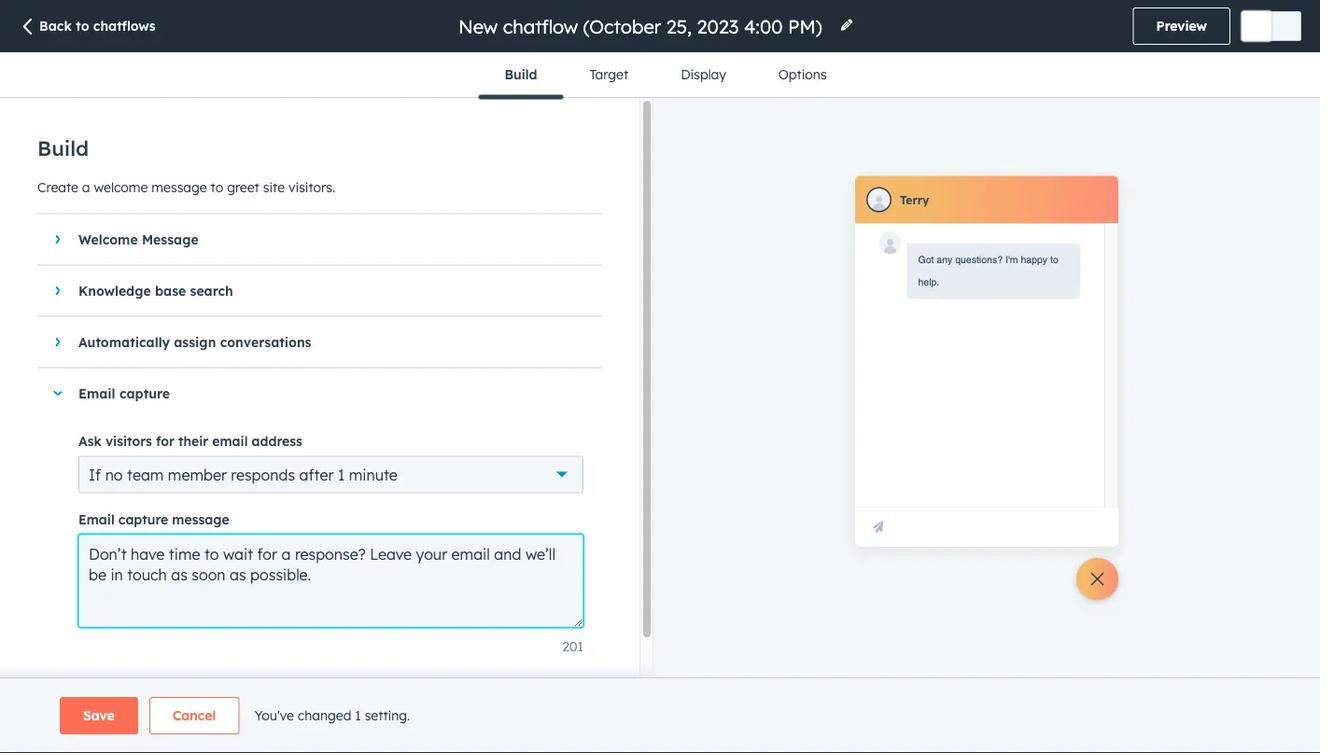 Task type: describe. For each thing, give the bounding box(es) containing it.
back to chatflows
[[39, 18, 156, 34]]

caret image for knowledge base search
[[56, 285, 60, 297]]

capture for email capture message
[[118, 511, 168, 528]]

to inside button
[[76, 18, 89, 34]]

caret image for email capture
[[52, 391, 64, 396]]

no
[[105, 466, 123, 484]]

cancel button
[[149, 698, 240, 735]]

changed
[[298, 708, 352, 724]]

1 vertical spatial message
[[172, 511, 229, 528]]

cancel
[[173, 708, 216, 724]]

you've
[[254, 708, 294, 724]]

their
[[178, 433, 208, 449]]

search
[[190, 283, 233, 299]]

options button
[[753, 52, 854, 97]]

address
[[252, 433, 303, 449]]

knowledge
[[78, 283, 151, 299]]

navigation containing build
[[479, 52, 854, 99]]

team
[[127, 466, 164, 484]]

you've changed 1 setting.
[[254, 708, 410, 724]]

minute
[[349, 466, 398, 484]]

preview button
[[1134, 7, 1231, 45]]

0 vertical spatial message
[[152, 179, 207, 195]]

options
[[779, 66, 827, 83]]

visitors
[[105, 433, 152, 449]]

back
[[39, 18, 72, 34]]

email for email capture
[[78, 386, 115, 402]]

welcome message button
[[37, 214, 584, 265]]

setting.
[[365, 708, 410, 724]]

welcome
[[94, 179, 148, 195]]

base
[[155, 283, 186, 299]]

greet
[[227, 179, 260, 195]]

display button
[[655, 52, 753, 97]]

create a welcome message to greet site visitors.
[[37, 179, 336, 195]]

automatically assign conversations button
[[37, 317, 584, 368]]

caret image for welcome message
[[56, 234, 60, 245]]

chatflows
[[93, 18, 156, 34]]

1 vertical spatial build
[[37, 135, 89, 161]]

1 vertical spatial 1
[[355, 708, 361, 724]]

automatically assign conversations
[[78, 334, 312, 351]]

ask
[[78, 433, 102, 449]]

201
[[563, 639, 584, 655]]

conversations
[[220, 334, 312, 351]]

assign
[[174, 334, 216, 351]]

ask visitors for their email address
[[78, 433, 303, 449]]

responds
[[231, 466, 295, 484]]

email capture button
[[37, 369, 584, 419]]

automatically
[[78, 334, 170, 351]]

message
[[142, 231, 199, 248]]



Task type: locate. For each thing, give the bounding box(es) containing it.
1 vertical spatial email
[[78, 511, 115, 528]]

caret image left welcome
[[56, 234, 60, 245]]

caret image for automatically assign conversations
[[56, 337, 60, 348]]

caret image inside automatically assign conversations dropdown button
[[56, 337, 60, 348]]

to left the greet
[[211, 179, 223, 195]]

1 right 'after'
[[338, 466, 345, 484]]

caret image
[[56, 234, 60, 245], [56, 285, 60, 297], [56, 337, 60, 348], [52, 391, 64, 396]]

if no team member responds after 1 minute
[[89, 466, 398, 484]]

build button
[[479, 52, 564, 99]]

to right back
[[76, 18, 89, 34]]

1 horizontal spatial 1
[[355, 708, 361, 724]]

build up 'create'
[[37, 135, 89, 161]]

1 vertical spatial to
[[211, 179, 223, 195]]

caret image inside email capture dropdown button
[[52, 391, 64, 396]]

caret image inside welcome message dropdown button
[[56, 234, 60, 245]]

caret image left email capture
[[52, 391, 64, 396]]

email
[[78, 386, 115, 402], [78, 511, 115, 528]]

email down "if"
[[78, 511, 115, 528]]

0 vertical spatial build
[[505, 66, 538, 83]]

1 horizontal spatial build
[[505, 66, 538, 83]]

create
[[37, 179, 78, 195]]

0 vertical spatial email
[[78, 386, 115, 402]]

0 horizontal spatial 1
[[338, 466, 345, 484]]

Email capture message text field
[[78, 535, 584, 628]]

0 horizontal spatial to
[[76, 18, 89, 34]]

welcome
[[78, 231, 138, 248]]

1 email from the top
[[78, 386, 115, 402]]

1
[[338, 466, 345, 484], [355, 708, 361, 724]]

target button
[[564, 52, 655, 97]]

build inside button
[[505, 66, 538, 83]]

email capture
[[78, 386, 170, 402]]

message down member
[[172, 511, 229, 528]]

save
[[83, 708, 115, 724]]

build
[[505, 66, 538, 83], [37, 135, 89, 161]]

if no team member responds after 1 minute button
[[78, 456, 584, 494]]

build left target
[[505, 66, 538, 83]]

display
[[681, 66, 727, 83]]

back to chatflows button
[[19, 17, 156, 38]]

knowledge base search button
[[37, 266, 584, 316]]

email inside dropdown button
[[78, 386, 115, 402]]

for
[[156, 433, 175, 449]]

capture
[[119, 386, 170, 402], [118, 511, 168, 528]]

message up message
[[152, 179, 207, 195]]

email
[[212, 433, 248, 449]]

welcome message
[[78, 231, 199, 248]]

to
[[76, 18, 89, 34], [211, 179, 223, 195]]

capture down team
[[118, 511, 168, 528]]

a
[[82, 179, 90, 195]]

email up ask
[[78, 386, 115, 402]]

email capture message
[[78, 511, 229, 528]]

0 vertical spatial to
[[76, 18, 89, 34]]

if
[[89, 466, 101, 484]]

preview
[[1157, 18, 1208, 34]]

visitors.
[[289, 179, 336, 195]]

capture for email capture
[[119, 386, 170, 402]]

1 left "setting."
[[355, 708, 361, 724]]

caret image left knowledge
[[56, 285, 60, 297]]

message
[[152, 179, 207, 195], [172, 511, 229, 528]]

after
[[299, 466, 334, 484]]

0 vertical spatial capture
[[119, 386, 170, 402]]

caret image inside knowledge base search "dropdown button"
[[56, 285, 60, 297]]

member
[[168, 466, 227, 484]]

save button
[[60, 698, 138, 735]]

target
[[590, 66, 629, 83]]

0 vertical spatial 1
[[338, 466, 345, 484]]

capture up visitors
[[119, 386, 170, 402]]

0 horizontal spatial build
[[37, 135, 89, 161]]

1 horizontal spatial to
[[211, 179, 223, 195]]

navigation
[[479, 52, 854, 99]]

None field
[[457, 14, 829, 39]]

2 email from the top
[[78, 511, 115, 528]]

caret image left automatically
[[56, 337, 60, 348]]

site
[[263, 179, 285, 195]]

knowledge base search
[[78, 283, 233, 299]]

1 vertical spatial capture
[[118, 511, 168, 528]]

1 inside if no team member responds after 1 minute popup button
[[338, 466, 345, 484]]

capture inside dropdown button
[[119, 386, 170, 402]]

email for email capture message
[[78, 511, 115, 528]]



Task type: vqa. For each thing, say whether or not it's contained in the screenshot.
Next
no



